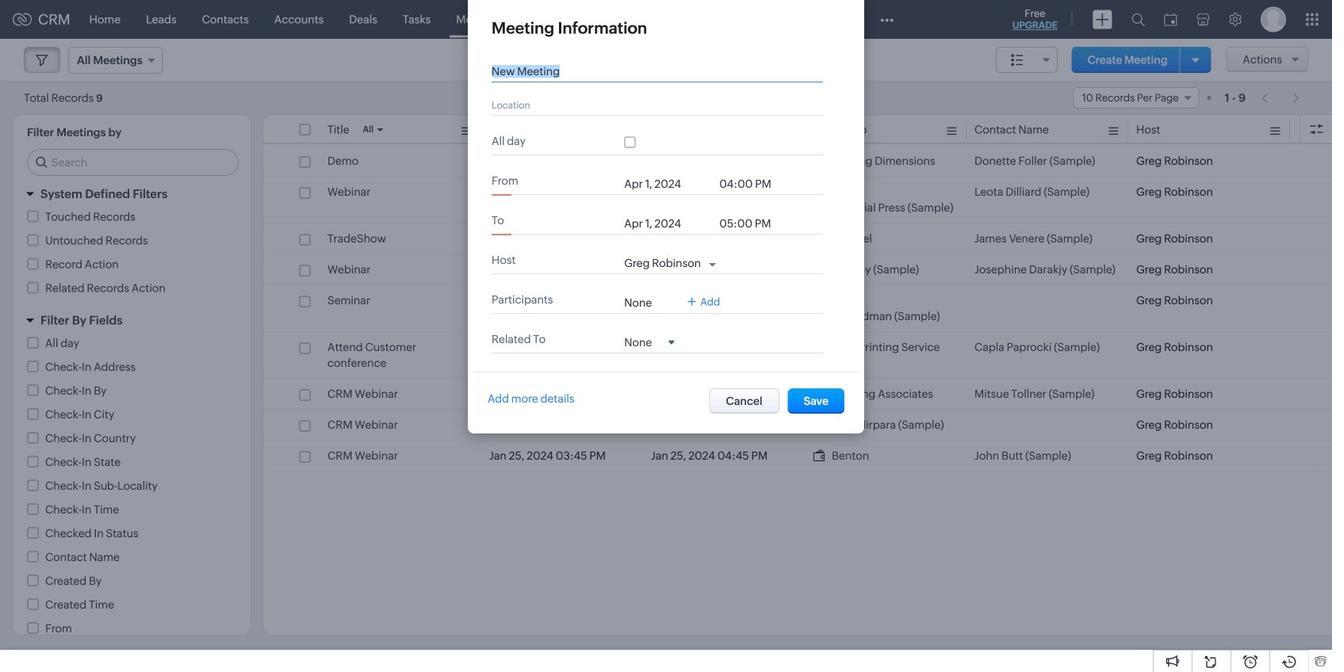 Task type: describe. For each thing, give the bounding box(es) containing it.
logo image
[[13, 13, 32, 26]]

profile image
[[1261, 7, 1286, 32]]

hh:mm a text field
[[719, 178, 783, 190]]

hh:mm a text field
[[719, 217, 783, 230]]

mmm d, yyyy text field
[[624, 178, 711, 190]]

Search text field
[[28, 150, 238, 175]]

profile element
[[1251, 0, 1296, 38]]



Task type: vqa. For each thing, say whether or not it's contained in the screenshot.
"create a quote" at the left of page
no



Task type: locate. For each thing, give the bounding box(es) containing it.
row group
[[263, 146, 1332, 472]]

Title text field
[[492, 65, 809, 78]]

None field
[[624, 335, 674, 349]]

navigation
[[1254, 86, 1308, 109]]

None button
[[709, 389, 779, 414], [788, 389, 845, 414], [709, 389, 779, 414], [788, 389, 845, 414]]

Location text field
[[492, 98, 809, 111]]

mmm d, yyyy text field
[[624, 217, 711, 230]]



